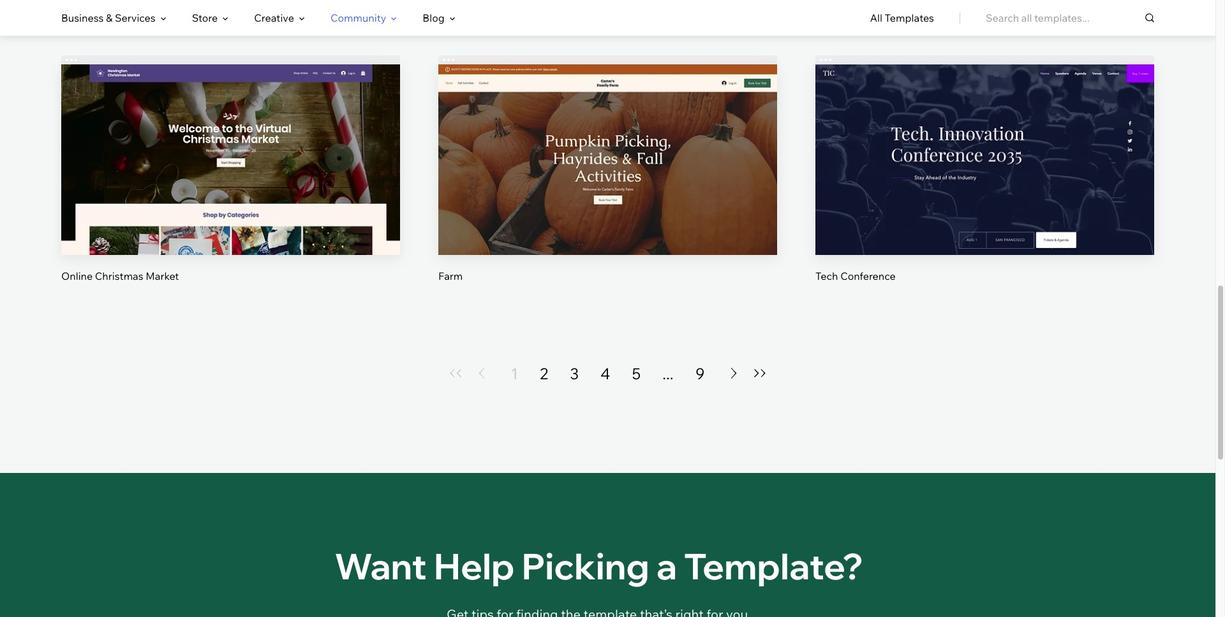 Task type: locate. For each thing, give the bounding box(es) containing it.
1 horizontal spatial farm
[[889, 14, 914, 27]]

0 horizontal spatial edit
[[221, 134, 240, 147]]

2 view button from the left
[[577, 169, 638, 199]]

online
[[61, 270, 93, 282]]

2 horizontal spatial edit
[[975, 134, 994, 147]]

categories by subject element
[[61, 1, 455, 35]]

5
[[632, 364, 641, 383]]

edit inside tech conference group
[[975, 134, 994, 147]]

1 view button from the left
[[200, 169, 261, 199]]

1 edit button from the left
[[200, 125, 261, 156]]

1 edit from the left
[[221, 134, 240, 147]]

store
[[192, 11, 218, 24]]

view button inside farm group
[[577, 169, 638, 199]]

edit inside farm group
[[598, 134, 617, 147]]

edit button inside tech conference group
[[954, 125, 1015, 156]]

1 vertical spatial farm
[[438, 270, 463, 282]]

view for online christmas market
[[219, 178, 242, 190]]

1 horizontal spatial edit
[[598, 134, 617, 147]]

farm
[[889, 14, 914, 27], [438, 270, 463, 282]]

farm inside group
[[438, 270, 463, 282]]

3 edit button from the left
[[954, 125, 1015, 156]]

edit button inside farm group
[[577, 125, 638, 156]]

view button inside online christmas market group
[[200, 169, 261, 199]]

1 horizontal spatial view
[[596, 178, 620, 190]]

1 vertical spatial christmas
[[95, 270, 143, 282]]

view
[[219, 178, 242, 190], [596, 178, 620, 190], [973, 178, 997, 190]]

categories. use the left and right arrow keys to navigate the menu element
[[0, 0, 1215, 36]]

0 horizontal spatial view button
[[200, 169, 261, 199]]

christmas
[[815, 14, 864, 27], [95, 270, 143, 282]]

2 horizontal spatial view
[[973, 178, 997, 190]]

christmas right online
[[95, 270, 143, 282]]

picking
[[522, 544, 649, 589]]

christmas tree farm
[[815, 14, 914, 27]]

2 edit button from the left
[[577, 125, 638, 156]]

edit inside online christmas market group
[[221, 134, 240, 147]]

0 vertical spatial christmas
[[815, 14, 864, 27]]

Search search field
[[986, 0, 1154, 36]]

blog
[[423, 11, 445, 24]]

2 edit from the left
[[598, 134, 617, 147]]

view button for farm
[[577, 169, 638, 199]]

edit button inside online christmas market group
[[200, 125, 261, 156]]

online christmas market
[[61, 270, 179, 282]]

2
[[540, 364, 548, 383]]

christmas left all
[[815, 14, 864, 27]]

3 view button from the left
[[954, 169, 1015, 199]]

0 horizontal spatial view
[[219, 178, 242, 190]]

view button for tech conference
[[954, 169, 1015, 199]]

bridal
[[61, 14, 89, 27]]

2 horizontal spatial view button
[[954, 169, 1015, 199]]

business & services
[[61, 11, 155, 24]]

1 horizontal spatial edit button
[[577, 125, 638, 156]]

1 view from the left
[[219, 178, 242, 190]]

farm group
[[438, 56, 777, 283]]

bridal beauty salon
[[61, 14, 154, 27]]

2 view from the left
[[596, 178, 620, 190]]

None search field
[[986, 0, 1154, 36]]

edit
[[221, 134, 240, 147], [598, 134, 617, 147], [975, 134, 994, 147]]

view inside tech conference group
[[973, 178, 997, 190]]

4 link
[[600, 364, 610, 384]]

view button inside tech conference group
[[954, 169, 1015, 199]]

1 horizontal spatial view button
[[577, 169, 638, 199]]

9 link
[[695, 364, 705, 384]]

0 horizontal spatial edit button
[[200, 125, 261, 156]]

services
[[115, 11, 155, 24]]

0 horizontal spatial farm
[[438, 270, 463, 282]]

&
[[106, 11, 113, 24]]

0 vertical spatial farm
[[889, 14, 914, 27]]

holiday party invitation
[[438, 14, 549, 27]]

help
[[434, 544, 515, 589]]

3 view from the left
[[973, 178, 997, 190]]

online christmas market group
[[61, 56, 400, 283]]

0 horizontal spatial christmas
[[95, 270, 143, 282]]

view inside online christmas market group
[[219, 178, 242, 190]]

edit button
[[200, 125, 261, 156], [577, 125, 638, 156], [954, 125, 1015, 156]]

1 horizontal spatial christmas
[[815, 14, 864, 27]]

3 edit from the left
[[975, 134, 994, 147]]

business
[[61, 11, 104, 24]]

view button
[[200, 169, 261, 199], [577, 169, 638, 199], [954, 169, 1015, 199]]

view inside farm group
[[596, 178, 620, 190]]

2 horizontal spatial edit button
[[954, 125, 1015, 156]]

edit for tech conference
[[975, 134, 994, 147]]



Task type: describe. For each thing, give the bounding box(es) containing it.
3
[[570, 364, 579, 383]]

view for farm
[[596, 178, 620, 190]]

events website templates - online christmas market image
[[61, 64, 400, 255]]

edit button for online christmas market
[[200, 125, 261, 156]]

view button for online christmas market
[[200, 169, 261, 199]]

conference
[[840, 270, 896, 282]]

invitation
[[504, 14, 549, 27]]

edit for farm
[[598, 134, 617, 147]]

tree
[[866, 14, 887, 27]]

a
[[656, 544, 677, 589]]

tech
[[815, 270, 838, 282]]

9
[[695, 364, 705, 383]]

christmas inside group
[[95, 270, 143, 282]]

market
[[146, 270, 179, 282]]

want help picking a template?
[[334, 544, 863, 589]]

view for tech conference
[[973, 178, 997, 190]]

...
[[662, 364, 674, 383]]

4
[[600, 364, 610, 383]]

beauty
[[91, 14, 125, 27]]

tech conference group
[[815, 56, 1154, 283]]

template?
[[684, 544, 863, 589]]

2 link
[[540, 364, 548, 384]]

1
[[511, 364, 518, 383]]

creative
[[254, 11, 294, 24]]

events website templates - farm image
[[438, 64, 777, 255]]

last page image
[[752, 370, 768, 378]]

3 link
[[570, 364, 579, 384]]

edit for online christmas market
[[221, 134, 240, 147]]

tech conference
[[815, 270, 896, 282]]

holiday
[[438, 14, 474, 27]]

all templates
[[870, 11, 934, 24]]

edit button for farm
[[577, 125, 638, 156]]

salon
[[127, 14, 154, 27]]

5 link
[[632, 364, 641, 384]]

templates
[[885, 11, 934, 24]]

all
[[870, 11, 882, 24]]

edit button for tech conference
[[954, 125, 1015, 156]]

want
[[334, 544, 427, 589]]

events website templates - tech conference image
[[815, 64, 1154, 255]]

community
[[330, 11, 386, 24]]

party
[[477, 14, 502, 27]]

next page image
[[726, 368, 742, 379]]

all templates link
[[870, 1, 934, 35]]



Task type: vqa. For each thing, say whether or not it's contained in the screenshot.
$99
no



